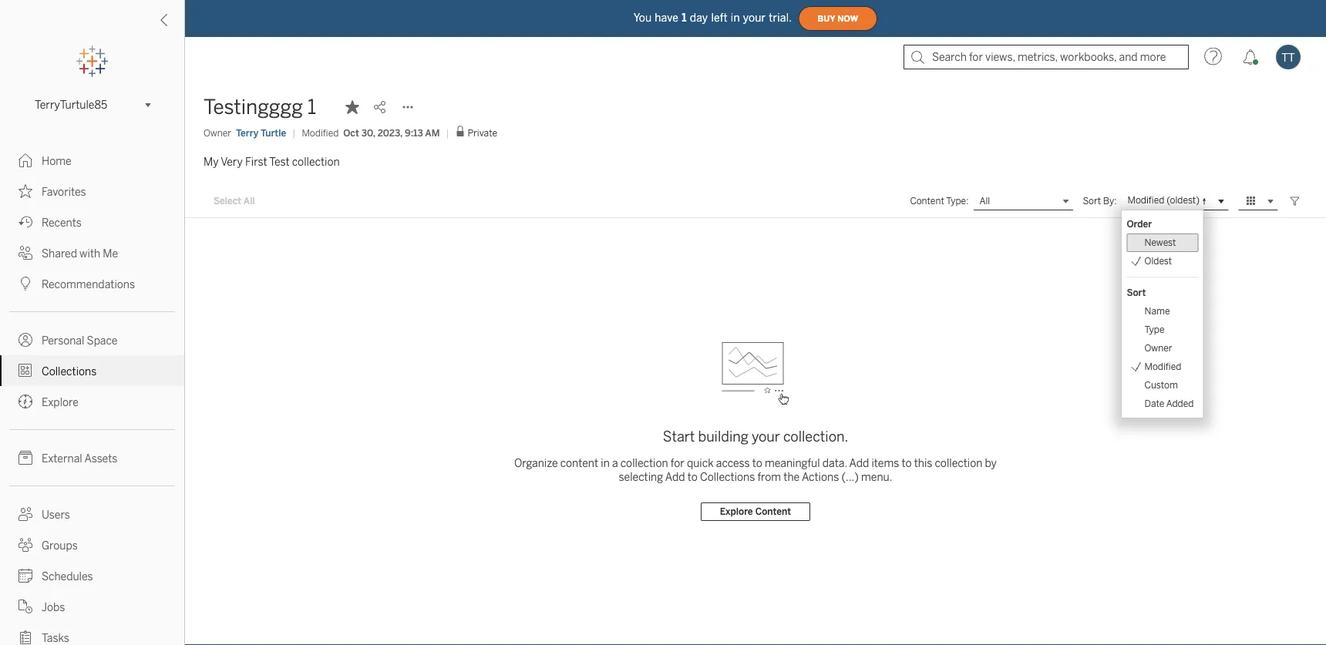 Task type: describe. For each thing, give the bounding box(es) containing it.
in inside organize content in a collection for quick access to meaningful data. add items to this collection by selecting add to collections from the actions (...) menu.
[[601, 457, 610, 470]]

sort by:
[[1083, 195, 1117, 207]]

selecting
[[619, 471, 663, 483]]

modified for modified
[[1145, 361, 1181, 372]]

menu containing order
[[1122, 210, 1203, 418]]

terry
[[236, 127, 259, 138]]

content inside button
[[755, 506, 791, 518]]

recommendations
[[42, 278, 135, 291]]

(oldest)
[[1167, 195, 1200, 206]]

0 horizontal spatial add
[[665, 471, 685, 483]]

collections inside organize content in a collection for quick access to meaningful data. add items to this collection by selecting add to collections from the actions (...) menu.
[[700, 471, 755, 483]]

home
[[42, 155, 72, 167]]

9:13
[[405, 127, 423, 138]]

explore content
[[720, 506, 791, 518]]

select all
[[214, 196, 255, 207]]

my very first test collection
[[204, 155, 340, 168]]

oct
[[343, 127, 359, 138]]

start
[[663, 429, 695, 445]]

favorites link
[[0, 176, 184, 207]]

1 vertical spatial your
[[752, 429, 780, 445]]

you have 1 day left in your trial.
[[634, 11, 792, 24]]

name
[[1145, 306, 1170, 317]]

owner for owner
[[1145, 343, 1172, 354]]

1 horizontal spatial add
[[849, 457, 869, 470]]

modified (oldest) button
[[1121, 192, 1229, 210]]

personal
[[42, 334, 84, 347]]

2 horizontal spatial collection
[[935, 457, 983, 470]]

type
[[1145, 324, 1165, 335]]

tasks
[[42, 632, 69, 645]]

custom
[[1145, 380, 1178, 391]]

all button
[[973, 192, 1074, 210]]

order
[[1127, 219, 1152, 230]]

access
[[716, 457, 750, 470]]

home link
[[0, 145, 184, 176]]

collection.
[[783, 429, 848, 445]]

first
[[245, 155, 267, 168]]

1 horizontal spatial 1
[[682, 11, 687, 24]]

now
[[838, 14, 858, 23]]

organize content in a collection for quick access to meaningful data. add items to this collection by selecting add to collections from the actions (...) menu.
[[514, 457, 997, 483]]

modified (oldest)
[[1128, 195, 1200, 206]]

(...)
[[841, 471, 859, 483]]

menu.
[[861, 471, 892, 483]]

data.
[[822, 457, 847, 470]]

am
[[425, 127, 440, 138]]

0 horizontal spatial to
[[688, 471, 698, 483]]

you
[[634, 11, 652, 24]]

main navigation. press the up and down arrow keys to access links. element
[[0, 145, 184, 645]]

content
[[560, 457, 598, 470]]

me
[[103, 247, 118, 260]]

by
[[985, 457, 997, 470]]

recents link
[[0, 207, 184, 237]]

select
[[214, 196, 241, 207]]

1 horizontal spatial to
[[752, 457, 762, 470]]

with
[[79, 247, 100, 260]]

a
[[612, 457, 618, 470]]

terry turtle link
[[236, 126, 286, 140]]

start building your collection.
[[663, 429, 848, 445]]

external
[[42, 452, 82, 465]]

owner for owner terry turtle | modified oct 30, 2023, 9:13 am |
[[204, 127, 231, 138]]

order group
[[1127, 215, 1198, 271]]

content type:
[[910, 195, 969, 207]]

assets
[[84, 452, 117, 465]]

0 vertical spatial your
[[743, 11, 766, 24]]

the
[[784, 471, 800, 483]]

very
[[221, 155, 243, 168]]

30,
[[361, 127, 375, 138]]

all inside select all button
[[243, 196, 255, 207]]

oldest
[[1145, 256, 1172, 267]]

modified for modified (oldest)
[[1128, 195, 1165, 206]]

buy now button
[[798, 6, 878, 31]]

2023,
[[378, 127, 402, 138]]

explore link
[[0, 386, 184, 417]]

jobs
[[42, 601, 65, 614]]

building
[[698, 429, 749, 445]]



Task type: locate. For each thing, give the bounding box(es) containing it.
0 horizontal spatial collection
[[292, 155, 340, 168]]

1 horizontal spatial content
[[910, 195, 944, 207]]

buy now
[[817, 14, 858, 23]]

Search for views, metrics, workbooks, and more text field
[[904, 45, 1189, 69]]

type:
[[946, 195, 969, 207]]

1 horizontal spatial owner
[[1145, 343, 1172, 354]]

modified up custom
[[1145, 361, 1181, 372]]

collection for test
[[292, 155, 340, 168]]

in
[[731, 11, 740, 24], [601, 457, 610, 470]]

testingggg 1
[[204, 95, 316, 119]]

collections
[[42, 365, 97, 378], [700, 471, 755, 483]]

0 vertical spatial content
[[910, 195, 944, 207]]

all inside all dropdown button
[[979, 196, 990, 207]]

0 vertical spatial add
[[849, 457, 869, 470]]

owner terry turtle | modified oct 30, 2023, 9:13 am |
[[204, 127, 449, 138]]

0 horizontal spatial 1
[[307, 95, 316, 119]]

1 horizontal spatial in
[[731, 11, 740, 24]]

0 horizontal spatial explore
[[42, 396, 79, 409]]

to
[[752, 457, 762, 470], [902, 457, 912, 470], [688, 471, 698, 483]]

from
[[757, 471, 781, 483]]

collections down personal
[[42, 365, 97, 378]]

shared
[[42, 247, 77, 260]]

users
[[42, 508, 70, 521]]

sort
[[1083, 195, 1101, 207], [1127, 287, 1146, 298]]

sort group
[[1127, 284, 1198, 413]]

0 horizontal spatial content
[[755, 506, 791, 518]]

1
[[682, 11, 687, 24], [307, 95, 316, 119]]

modified up the order on the right top of the page
[[1128, 195, 1165, 206]]

1 horizontal spatial collections
[[700, 471, 755, 483]]

0 vertical spatial explore
[[42, 396, 79, 409]]

1 horizontal spatial collection
[[620, 457, 668, 470]]

sort inside "group"
[[1127, 287, 1146, 298]]

users link
[[0, 499, 184, 530]]

schedules link
[[0, 561, 184, 591]]

this
[[914, 457, 932, 470]]

favorites
[[42, 185, 86, 198]]

1 horizontal spatial all
[[979, 196, 990, 207]]

for
[[671, 457, 684, 470]]

content
[[910, 195, 944, 207], [755, 506, 791, 518]]

collection
[[292, 155, 340, 168], [620, 457, 668, 470], [935, 457, 983, 470]]

2 vertical spatial modified
[[1145, 361, 1181, 372]]

owner
[[204, 127, 231, 138], [1145, 343, 1172, 354]]

modified inside sort "group"
[[1145, 361, 1181, 372]]

1 vertical spatial sort
[[1127, 287, 1146, 298]]

my
[[204, 155, 219, 168]]

menu
[[1122, 210, 1203, 418]]

groups link
[[0, 530, 184, 561]]

collections down the access
[[700, 471, 755, 483]]

all right the type: on the right top
[[979, 196, 990, 207]]

schedules
[[42, 570, 93, 583]]

explore inside button
[[720, 506, 753, 518]]

1 horizontal spatial |
[[446, 127, 449, 138]]

0 vertical spatial owner
[[204, 127, 231, 138]]

in right left
[[731, 11, 740, 24]]

collection left by
[[935, 457, 983, 470]]

0 vertical spatial in
[[731, 11, 740, 24]]

trial.
[[769, 11, 792, 24]]

external assets link
[[0, 443, 184, 473]]

1 | from the left
[[292, 127, 296, 138]]

date
[[1145, 398, 1164, 409]]

0 horizontal spatial sort
[[1083, 195, 1101, 207]]

1 vertical spatial modified
[[1128, 195, 1165, 206]]

collection up selecting
[[620, 457, 668, 470]]

sort for sort by:
[[1083, 195, 1101, 207]]

to down quick
[[688, 471, 698, 483]]

sort up name
[[1127, 287, 1146, 298]]

in left "a"
[[601, 457, 610, 470]]

|
[[292, 127, 296, 138], [446, 127, 449, 138]]

1 vertical spatial collections
[[700, 471, 755, 483]]

explore for explore content
[[720, 506, 753, 518]]

meaningful
[[765, 457, 820, 470]]

organize
[[514, 457, 558, 470]]

testingggg
[[204, 95, 303, 119]]

date added
[[1145, 398, 1194, 409]]

sort left the by:
[[1083, 195, 1101, 207]]

private
[[468, 128, 497, 139]]

collections link
[[0, 355, 184, 386]]

2 | from the left
[[446, 127, 449, 138]]

1 left day
[[682, 11, 687, 24]]

grid view image
[[1244, 194, 1258, 208]]

| right am on the left
[[446, 127, 449, 138]]

explore content button
[[701, 503, 810, 521]]

shared with me
[[42, 247, 118, 260]]

1 vertical spatial explore
[[720, 506, 753, 518]]

space
[[87, 334, 118, 347]]

groups
[[42, 539, 78, 552]]

content down from
[[755, 506, 791, 518]]

by:
[[1103, 195, 1117, 207]]

sort for sort
[[1127, 287, 1146, 298]]

recents
[[42, 216, 82, 229]]

collections inside main navigation. press the up and down arrow keys to access links. element
[[42, 365, 97, 378]]

1 vertical spatial 1
[[307, 95, 316, 119]]

select all button
[[204, 192, 265, 210]]

0 horizontal spatial collections
[[42, 365, 97, 378]]

tasks link
[[0, 622, 184, 645]]

external assets
[[42, 452, 117, 465]]

add down the for
[[665, 471, 685, 483]]

newest checkbox item
[[1127, 234, 1198, 252]]

terryturtule85 button
[[29, 96, 156, 114]]

navigation panel element
[[0, 46, 184, 645]]

explore down collections link
[[42, 396, 79, 409]]

1 vertical spatial owner
[[1145, 343, 1172, 354]]

0 horizontal spatial |
[[292, 127, 296, 138]]

1 vertical spatial in
[[601, 457, 610, 470]]

0 vertical spatial 1
[[682, 11, 687, 24]]

content left the type: on the right top
[[910, 195, 944, 207]]

terryturtule85
[[35, 98, 107, 111]]

explore
[[42, 396, 79, 409], [720, 506, 753, 518]]

modified inside popup button
[[1128, 195, 1165, 206]]

day
[[690, 11, 708, 24]]

your up organize content in a collection for quick access to meaningful data. add items to this collection by selecting add to collections from the actions (...) menu.
[[752, 429, 780, 445]]

modified left oct
[[302, 127, 339, 138]]

| right 'turtle'
[[292, 127, 296, 138]]

1 vertical spatial content
[[755, 506, 791, 518]]

1 up owner terry turtle | modified oct 30, 2023, 9:13 am |
[[307, 95, 316, 119]]

1 horizontal spatial explore
[[720, 506, 753, 518]]

buy
[[817, 14, 835, 23]]

test
[[269, 155, 290, 168]]

0 vertical spatial modified
[[302, 127, 339, 138]]

collection for a
[[620, 457, 668, 470]]

0 horizontal spatial in
[[601, 457, 610, 470]]

turtle
[[261, 127, 286, 138]]

explore down organize content in a collection for quick access to meaningful data. add items to this collection by selecting add to collections from the actions (...) menu.
[[720, 506, 753, 518]]

your left trial.
[[743, 11, 766, 24]]

0 horizontal spatial owner
[[204, 127, 231, 138]]

explore inside main navigation. press the up and down arrow keys to access links. element
[[42, 396, 79, 409]]

owner down type
[[1145, 343, 1172, 354]]

to up from
[[752, 457, 762, 470]]

2 horizontal spatial to
[[902, 457, 912, 470]]

collection down owner terry turtle | modified oct 30, 2023, 9:13 am |
[[292, 155, 340, 168]]

2 all from the left
[[979, 196, 990, 207]]

personal space
[[42, 334, 118, 347]]

jobs link
[[0, 591, 184, 622]]

items
[[872, 457, 899, 470]]

to left this
[[902, 457, 912, 470]]

personal space link
[[0, 325, 184, 355]]

shared with me link
[[0, 237, 184, 268]]

quick
[[687, 457, 714, 470]]

1 horizontal spatial sort
[[1127, 287, 1146, 298]]

explore for explore
[[42, 396, 79, 409]]

all
[[243, 196, 255, 207], [979, 196, 990, 207]]

1 all from the left
[[243, 196, 255, 207]]

0 vertical spatial sort
[[1083, 195, 1101, 207]]

1 vertical spatial add
[[665, 471, 685, 483]]

owner inside sort "group"
[[1145, 343, 1172, 354]]

add up the (...)
[[849, 457, 869, 470]]

modified
[[302, 127, 339, 138], [1128, 195, 1165, 206], [1145, 361, 1181, 372]]

have
[[655, 11, 679, 24]]

recommendations link
[[0, 268, 184, 299]]

actions
[[802, 471, 839, 483]]

left
[[711, 11, 728, 24]]

owner up the my
[[204, 127, 231, 138]]

0 horizontal spatial all
[[243, 196, 255, 207]]

all right select
[[243, 196, 255, 207]]

newest
[[1145, 237, 1176, 248]]

0 vertical spatial collections
[[42, 365, 97, 378]]



Task type: vqa. For each thing, say whether or not it's contained in the screenshot.
bottom Collections
yes



